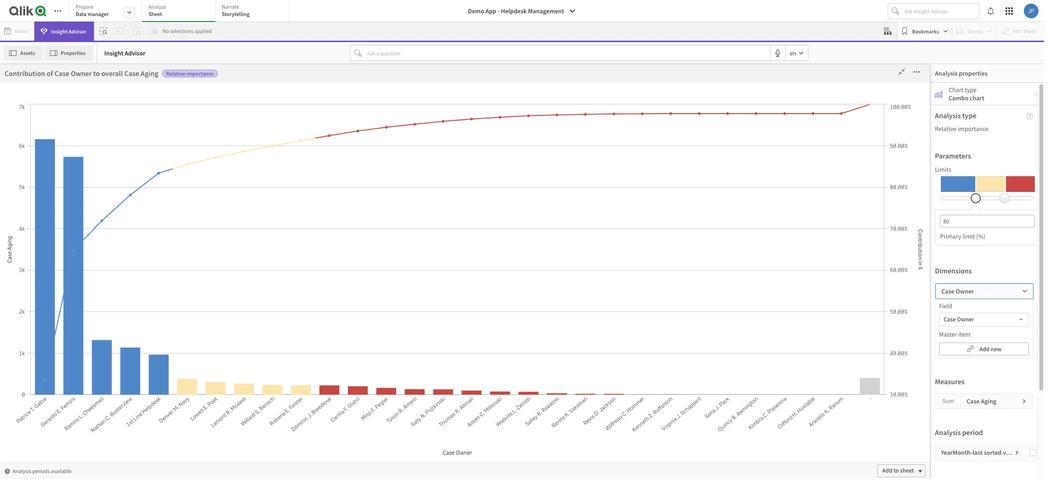 Task type: describe. For each thing, give the bounding box(es) containing it.
case owner for case owner button to the bottom
[[944, 316, 974, 324]]

analysis type
[[935, 111, 977, 120]]

Ask Insight Advisor text field
[[903, 4, 979, 18]]

1 vertical spatial add to sheet button
[[878, 465, 926, 478]]

auto-
[[145, 74, 162, 83]]

periods
[[32, 468, 50, 475]]

duration inside menu item
[[66, 216, 89, 224]]

high
[[92, 64, 133, 90]]

employee hire date
[[64, 418, 116, 426]]

contribution of case owner to overall case aging for exit full screen image
[[5, 69, 158, 78]]

cancel
[[897, 75, 915, 83]]

cases inside menu item
[[101, 455, 117, 463]]

case aging inside menu item
[[52, 143, 81, 151]]

rank
[[94, 326, 108, 334]]

priority
[[125, 150, 147, 160]]

case is closed button
[[47, 235, 113, 243]]

more image for the full screen image
[[374, 139, 388, 149]]

item
[[959, 331, 971, 339]]

0 vertical spatial type
[[512, 141, 527, 150]]

case is closed. press space to sort on this column. element
[[672, 175, 741, 187]]

analysis period
[[935, 428, 983, 437]]

open & resolved cases over time
[[5, 374, 117, 383]]

*
[[5, 150, 8, 160]]

sheet for bottom add to sheet button
[[900, 467, 914, 475]]

date menu item
[[47, 395, 131, 413]]

vs
[[45, 141, 52, 150]]

closed inside "menu item"
[[66, 161, 84, 169]]

medium
[[421, 64, 492, 90]]

cases inside the high priority cases 72
[[205, 64, 257, 90]]

0 horizontal spatial add
[[861, 333, 871, 341]]

values for values
[[672, 141, 692, 150]]

low
[[782, 64, 820, 90]]

case inside button
[[944, 316, 956, 324]]

timetable for case timetable
[[66, 308, 93, 316]]

date for employee hire date
[[104, 418, 116, 426]]

combo chart image
[[935, 90, 943, 98]]

case closed date menu item
[[47, 156, 131, 175]]

importance for the full screen image
[[325, 142, 352, 149]]

dimensions
[[935, 266, 972, 276]]

selected
[[299, 366, 326, 376]]

narrate
[[222, 3, 239, 10]]

Search assets text field
[[47, 65, 138, 82]]

18364.641273148
[[847, 189, 899, 197]]

is inside menu item
[[66, 235, 70, 243]]

1 vertical spatial add to sheet
[[883, 467, 914, 475]]

demo app - helpdesk management button
[[463, 4, 582, 18]]

closed inside menu item
[[72, 235, 90, 243]]

overall for the full screen image
[[254, 141, 276, 150]]

master for master items
[[9, 111, 25, 118]]

helpdesk
[[501, 7, 527, 15]]

duration inside open cases vs duration * bubble size represents number of high priority open cases
[[54, 141, 83, 150]]

priority for 142
[[496, 64, 560, 90]]

cases inside medium priority cases 142
[[564, 64, 616, 90]]

open for open cases vs duration * bubble size represents number of high priority open cases
[[5, 141, 22, 150]]

case aging menu item
[[47, 138, 131, 156]]

open/closed
[[69, 381, 103, 390]]

1 vertical spatial relative importance
[[935, 125, 989, 133]]

count
[[66, 180, 82, 188]]

low priority cases 203
[[782, 64, 944, 136]]

by for case
[[450, 141, 458, 150]]

robena e. feister
[[759, 264, 804, 272]]

app
[[486, 7, 496, 15]]

properties button
[[44, 46, 93, 60]]

case record type
[[52, 290, 99, 298]]

casenumber menu item
[[47, 358, 131, 376]]

of inside menu item
[[75, 455, 80, 463]]

analysis for analysis properties
[[935, 69, 958, 77]]

sorted
[[984, 449, 1002, 457]]

case created date menu item
[[47, 193, 131, 211]]

selections tool image
[[885, 28, 892, 35]]

record
[[66, 290, 85, 298]]

case owner for case owner button in the menu item
[[52, 253, 84, 261]]

prepare data manager
[[76, 3, 109, 17]]

application containing 72
[[0, 0, 1044, 480]]

resolved
[[31, 374, 61, 383]]

case timetable
[[52, 308, 93, 316]]

case timetable rank
[[52, 326, 108, 334]]

casenumber button
[[47, 363, 113, 371]]

&
[[24, 374, 29, 383]]

number
[[52, 455, 74, 463]]

e. for robena
[[780, 264, 785, 272]]

case owner. press space to sort on this column. element
[[757, 175, 825, 187]]

robena
[[759, 264, 779, 272]]

assets button
[[4, 46, 42, 60]]

sona j. pack
[[759, 222, 792, 230]]

priority for 72
[[137, 64, 201, 90]]

mutual
[[158, 366, 180, 376]]

dependency
[[181, 366, 220, 376]]

open for open & resolved cases over time
[[5, 374, 22, 383]]

auto-analysis
[[145, 74, 188, 83]]

2 fields button from the left
[[1, 64, 47, 93]]

add inside add new button
[[980, 345, 990, 353]]

contribution for exit full screen image
[[5, 69, 45, 78]]

sheet for the topmost add to sheet button
[[878, 333, 892, 341]]

assets
[[20, 49, 35, 56]]

mutual dependency between case aging and selected items
[[158, 366, 345, 376]]

cases open/closed
[[52, 381, 103, 390]]

relative importance for the full screen image
[[304, 142, 352, 149]]

fields
[[17, 81, 31, 88]]

0 horizontal spatial small image
[[5, 469, 10, 474]]

period
[[963, 428, 983, 437]]

type inside menu item
[[86, 290, 99, 298]]

available
[[51, 468, 72, 475]]

size
[[31, 150, 43, 160]]

storytelling
[[222, 11, 250, 17]]

case closed date button
[[47, 161, 113, 169]]

by for priority
[[476, 141, 483, 150]]

master items
[[9, 111, 38, 118]]

1 horizontal spatial items
[[327, 366, 345, 376]]

yearmonth-
[[941, 449, 973, 457]]

values (table)
[[700, 142, 732, 149]]

sum button
[[936, 394, 961, 409]]

relative for the full screen image
[[304, 142, 323, 149]]

pack
[[779, 222, 792, 230]]

case duration time menu item
[[47, 211, 131, 230]]

case owner menu item
[[47, 248, 131, 266]]

date button
[[47, 400, 113, 408]]

aging inside grid
[[884, 177, 899, 185]]

help image
[[1027, 113, 1033, 120]]

0 vertical spatial add to sheet
[[861, 333, 892, 341]]

prepare
[[76, 3, 94, 10]]

tab list containing prepare
[[69, 0, 292, 23]]

analysis for analysis periods available
[[13, 468, 31, 475]]

cases inside open cases vs duration * bubble size represents number of high priority open cases
[[24, 141, 44, 150]]

feister
[[786, 264, 804, 272]]

0 vertical spatial add to sheet button
[[856, 331, 904, 344]]

insight advisor button
[[34, 22, 94, 41]]

owner inside button
[[957, 316, 974, 324]]

case duration time
[[52, 216, 104, 224]]

1 vertical spatial case owner button
[[940, 314, 1029, 326]]

case owner group
[[52, 271, 102, 279]]

Ask a question text field
[[365, 46, 770, 60]]

relative importance for exit full screen image
[[166, 70, 214, 77]]

yearmonth-last sorted values
[[941, 449, 1021, 457]]

bubble
[[9, 150, 30, 160]]

contribution of case owner to overall case aging for the full screen image
[[158, 141, 312, 150]]

cases open/closed menu item
[[47, 376, 131, 395]]

2 master items button from the left
[[1, 94, 47, 123]]

created
[[66, 198, 87, 206]]

case count menu item
[[47, 175, 131, 193]]

between
[[222, 366, 249, 376]]

demo app - helpdesk management
[[468, 7, 564, 15]]

high priority cases 72
[[92, 64, 257, 136]]

case aging button
[[47, 143, 113, 151]]

case_date_key button
[[47, 345, 113, 353]]

-
[[498, 7, 500, 15]]

applied
[[194, 28, 212, 34]]



Task type: vqa. For each thing, say whether or not it's contained in the screenshot.
Case Timetable Button
yes



Task type: locate. For each thing, give the bounding box(es) containing it.
contribution up cases
[[158, 141, 198, 150]]

james peterson image
[[1024, 4, 1039, 18]]

case owner up field
[[942, 287, 974, 296]]

2 horizontal spatial relative importance
[[935, 125, 989, 133]]

case timetable button
[[47, 308, 113, 316]]

bookmarks button
[[900, 24, 951, 39]]

primary
[[940, 232, 962, 241]]

chart
[[970, 94, 985, 102]]

case inside grid
[[870, 177, 883, 185]]

1 by from the left
[[450, 141, 458, 150]]

timetable inside case timetable rank menu item
[[66, 326, 93, 334]]

1 0 from the top
[[896, 222, 899, 230]]

1 vertical spatial case owner
[[942, 287, 974, 296]]

2 horizontal spatial case aging
[[967, 398, 997, 406]]

142
[[487, 90, 550, 136]]

master for master item
[[939, 331, 957, 339]]

timetable down the case timetable button
[[66, 326, 93, 334]]

advisor up auto-
[[125, 49, 145, 57]]

case owner inside menu item
[[52, 253, 84, 261]]

type down chart
[[963, 111, 977, 120]]

1 horizontal spatial add
[[883, 467, 893, 475]]

is left "ranking"
[[476, 141, 481, 150]]

1 vertical spatial type
[[963, 111, 977, 120]]

case owner button up item
[[940, 314, 1029, 326]]

2 by from the left
[[476, 141, 483, 150]]

1 horizontal spatial more image
[[909, 67, 924, 77]]

0 for robena e. feister
[[896, 264, 899, 272]]

importance down applied on the top of page
[[186, 70, 214, 77]]

e. for gerardo
[[781, 306, 786, 314]]

casenumber
[[52, 363, 87, 371]]

insight down smart search icon
[[104, 49, 123, 57]]

overall
[[101, 69, 123, 78], [254, 141, 276, 150]]

1 true from the top
[[674, 222, 686, 230]]

grid
[[672, 175, 905, 358]]

1 vertical spatial true
[[674, 264, 686, 272]]

bookmarks
[[913, 28, 940, 35]]

employee hire date menu item
[[47, 413, 131, 431]]

case owner up master item
[[944, 316, 974, 324]]

0 horizontal spatial by
[[450, 141, 458, 150]]

0 vertical spatial master
[[9, 111, 25, 118]]

case count button
[[47, 180, 113, 188]]

management
[[528, 7, 564, 15]]

type down '142'
[[512, 141, 527, 150]]

date for case created date
[[88, 198, 100, 206]]

0 vertical spatial is
[[476, 141, 481, 150]]

true for gerardo e. ferroni
[[674, 306, 686, 314]]

1 horizontal spatial case aging
[[870, 177, 899, 185]]

1 horizontal spatial advisor
[[125, 49, 145, 57]]

case record type menu item
[[47, 285, 131, 303]]

ferroni
[[787, 306, 806, 314]]

represents
[[44, 150, 76, 160]]

0 horizontal spatial is
[[66, 235, 70, 243]]

1 vertical spatial sheet
[[900, 467, 914, 475]]

1 vertical spatial importance
[[958, 125, 989, 133]]

closed up 'number of new cases' menu item
[[82, 455, 100, 463]]

0 horizontal spatial advisor
[[69, 28, 86, 35]]

values
[[1003, 449, 1021, 457]]

1 horizontal spatial insight advisor
[[104, 49, 145, 57]]

1 horizontal spatial sheet
[[900, 467, 914, 475]]

1 horizontal spatial is
[[476, 141, 481, 150]]

2 horizontal spatial relative
[[935, 125, 957, 133]]

0 vertical spatial relative
[[166, 70, 185, 77]]

1 horizontal spatial case owner button
[[940, 314, 1029, 326]]

e. left feister
[[780, 264, 785, 272]]

type for chart
[[965, 86, 977, 94]]

1 horizontal spatial small image
[[1015, 450, 1020, 456]]

analyze
[[149, 3, 166, 10]]

0 vertical spatial add
[[861, 333, 871, 341]]

1 vertical spatial contribution of case owner to overall case aging
[[158, 141, 312, 150]]

master down fields
[[9, 111, 25, 118]]

fields button
[[0, 64, 47, 93], [1, 64, 47, 93]]

last
[[973, 449, 983, 457]]

0 vertical spatial insight advisor
[[51, 28, 86, 35]]

4 0 from the top
[[896, 306, 899, 314]]

true
[[674, 222, 686, 230], [674, 264, 686, 272], [674, 306, 686, 314]]

1 horizontal spatial insight
[[104, 49, 123, 57]]

analysis left periods
[[13, 468, 31, 475]]

1 fields button from the left
[[0, 64, 47, 93]]

3 true from the top
[[674, 306, 686, 314]]

case closed date
[[52, 161, 98, 169]]

0 horizontal spatial relative
[[166, 70, 185, 77]]

type right chart on the right
[[965, 86, 977, 94]]

1 timetable from the top
[[66, 308, 93, 316]]

closed
[[482, 141, 504, 150], [66, 161, 84, 169], [72, 235, 90, 243], [82, 455, 100, 463]]

0 horizontal spatial items
[[26, 111, 38, 118]]

contribution
[[5, 69, 45, 78], [158, 141, 198, 150]]

0 vertical spatial timetable
[[66, 308, 93, 316]]

measures
[[935, 377, 965, 387]]

importance for exit full screen image
[[186, 70, 214, 77]]

add
[[861, 333, 871, 341], [980, 345, 990, 353], [883, 467, 893, 475]]

2 0 from the top
[[896, 264, 899, 272]]

1 master items button from the left
[[0, 94, 47, 123]]

2 vertical spatial true
[[674, 306, 686, 314]]

properties
[[959, 69, 988, 77]]

items down fields
[[26, 111, 38, 118]]

case_date_key
[[52, 345, 93, 353]]

0 vertical spatial type
[[965, 86, 977, 94]]

0 vertical spatial time
[[91, 216, 104, 224]]

field
[[939, 302, 953, 310]]

items right the "selected" at the left of the page
[[327, 366, 345, 376]]

insight advisor inside dropdown button
[[51, 28, 86, 35]]

time inside menu item
[[91, 216, 104, 224]]

type inside chart type combo chart
[[965, 86, 977, 94]]

1 vertical spatial e.
[[781, 306, 786, 314]]

cases
[[165, 150, 182, 160]]

application
[[0, 0, 1044, 480]]

2 horizontal spatial importance
[[958, 125, 989, 133]]

priority inside low priority cases 203
[[824, 64, 888, 90]]

open
[[148, 150, 163, 160]]

closed down case duration time button
[[72, 235, 90, 243]]

1 vertical spatial items
[[327, 366, 345, 376]]

1 vertical spatial insight advisor
[[104, 49, 145, 57]]

date down number
[[85, 161, 98, 169]]

case owner group menu item
[[47, 266, 131, 285]]

1 vertical spatial more image
[[374, 139, 388, 149]]

aging
[[141, 69, 158, 78], [294, 141, 312, 150], [431, 141, 449, 150], [66, 143, 81, 151], [884, 177, 899, 185], [267, 366, 285, 376], [981, 398, 997, 406]]

small image up arrow down icon
[[1022, 289, 1028, 294]]

closed left "ranking"
[[482, 141, 504, 150]]

analysis
[[162, 74, 188, 83]]

1 horizontal spatial overall
[[254, 141, 276, 150]]

and
[[286, 366, 298, 376]]

0 horizontal spatial sheet
[[878, 333, 892, 341]]

None number field
[[940, 215, 1035, 228]]

0 vertical spatial duration
[[54, 141, 83, 150]]

0 horizontal spatial relative importance
[[166, 70, 214, 77]]

time right over
[[101, 374, 117, 383]]

date for case closed date
[[85, 161, 98, 169]]

of inside open cases vs duration * bubble size represents number of high priority open cases
[[103, 150, 109, 160]]

j.
[[773, 222, 778, 230]]

employee hire date button
[[47, 418, 121, 426]]

duration down created
[[66, 216, 89, 224]]

is down case duration time
[[66, 235, 70, 243]]

closed inside menu item
[[82, 455, 100, 463]]

insight advisor up high
[[104, 49, 145, 57]]

2 vertical spatial case aging
[[967, 398, 997, 406]]

advisor inside dropdown button
[[69, 28, 86, 35]]

duration right vs
[[54, 141, 83, 150]]

1 horizontal spatial importance
[[325, 142, 352, 149]]

2 true from the top
[[674, 264, 686, 272]]

true for robena e. feister
[[674, 264, 686, 272]]

insight
[[51, 28, 68, 35], [104, 49, 123, 57]]

priority inside medium priority cases 142
[[496, 64, 560, 90]]

small image up help image
[[1033, 92, 1039, 97]]

0 vertical spatial case owner button
[[47, 253, 113, 261]]

insight advisor down data
[[51, 28, 86, 35]]

2 vertical spatial add
[[883, 467, 893, 475]]

0 horizontal spatial type
[[86, 290, 99, 298]]

2 vertical spatial case owner
[[944, 316, 974, 324]]

analysis down combo
[[935, 111, 961, 120]]

0 vertical spatial overall
[[101, 69, 123, 78]]

importance left the full screen image
[[325, 142, 352, 149]]

case timetable menu item
[[47, 303, 131, 321]]

more image
[[909, 67, 924, 77], [374, 139, 388, 149]]

case owner
[[52, 253, 84, 261], [942, 287, 974, 296], [944, 316, 974, 324]]

0 vertical spatial contribution of case owner to overall case aging
[[5, 69, 158, 78]]

primary limit (%)
[[940, 232, 986, 241]]

relative importance down analysis type at top right
[[935, 125, 989, 133]]

date right created
[[88, 198, 100, 206]]

1 vertical spatial type
[[86, 290, 99, 298]]

totals not applicable for this column element
[[757, 187, 841, 200]]

0 for gerardo e. ferroni
[[896, 306, 899, 314]]

insight inside dropdown button
[[51, 28, 68, 35]]

0 vertical spatial items
[[26, 111, 38, 118]]

limits
[[935, 166, 952, 174]]

0 vertical spatial importance
[[186, 70, 214, 77]]

master left item
[[939, 331, 957, 339]]

insight up properties button
[[51, 28, 68, 35]]

contribution for the full screen image
[[158, 141, 198, 150]]

small image
[[1022, 399, 1028, 404], [1015, 450, 1020, 456], [5, 469, 10, 474]]

priority
[[137, 64, 201, 90], [496, 64, 560, 90], [824, 64, 888, 90], [485, 141, 510, 150]]

menu
[[47, 101, 138, 480]]

analysis up chart on the right
[[935, 69, 958, 77]]

values left (table)
[[700, 142, 715, 149]]

1 vertical spatial master
[[939, 331, 957, 339]]

number of new cases menu item
[[47, 468, 131, 480]]

203
[[832, 90, 894, 136]]

new
[[991, 345, 1002, 353]]

2 timetable from the top
[[66, 326, 93, 334]]

1 vertical spatial small image
[[1022, 289, 1028, 294]]

advisor down data
[[69, 28, 86, 35]]

add new button
[[939, 343, 1029, 356]]

1 vertical spatial is
[[66, 235, 70, 243]]

open
[[5, 141, 22, 150], [435, 141, 453, 150], [5, 374, 22, 383]]

aging inside menu item
[[66, 143, 81, 151]]

(table)
[[716, 142, 732, 149]]

0 horizontal spatial case aging
[[52, 143, 81, 151]]

3 0 from the top
[[896, 275, 899, 282]]

values left values (table)
[[672, 141, 692, 150]]

duration
[[54, 141, 83, 150], [66, 216, 89, 224]]

open inside open cases vs duration * bubble size represents number of high priority open cases
[[5, 141, 22, 150]]

small image for yearmonth-last sorted values
[[1015, 450, 1020, 456]]

0 horizontal spatial importance
[[186, 70, 214, 77]]

2 vertical spatial small image
[[5, 469, 10, 474]]

case owner button inside menu item
[[47, 253, 113, 261]]

1 vertical spatial small image
[[1015, 450, 1020, 456]]

case record type button
[[47, 290, 113, 298]]

1 horizontal spatial relative importance
[[304, 142, 352, 149]]

no selections applied
[[163, 28, 212, 34]]

analysis up yearmonth-
[[935, 428, 961, 437]]

72
[[154, 90, 195, 136]]

case aging up case closed date
[[52, 143, 81, 151]]

contribution of case owner to overall case aging
[[5, 69, 158, 78], [158, 141, 312, 150]]

employee
[[64, 418, 90, 426]]

date
[[85, 161, 98, 169], [88, 198, 100, 206], [64, 400, 76, 408], [104, 418, 116, 426]]

0 horizontal spatial overall
[[101, 69, 123, 78]]

analysis periods available
[[13, 468, 72, 475]]

1 horizontal spatial contribution
[[158, 141, 198, 150]]

0 vertical spatial more image
[[909, 67, 924, 77]]

press space to open search dialog box for [case is closed] column. element
[[741, 175, 757, 187]]

relative for exit full screen image
[[166, 70, 185, 77]]

by
[[450, 141, 458, 150], [476, 141, 483, 150]]

totals element
[[672, 187, 757, 200]]

0 vertical spatial sheet
[[878, 333, 892, 341]]

case_date_key menu item
[[47, 340, 131, 358]]

0 vertical spatial small image
[[1033, 92, 1039, 97]]

data
[[76, 11, 87, 17]]

case inside 'menu item'
[[52, 180, 65, 188]]

date up employee
[[64, 400, 76, 408]]

case owner group button
[[47, 271, 113, 279]]

1 vertical spatial time
[[101, 374, 117, 383]]

relative importance left the full screen image
[[304, 142, 352, 149]]

case owner button
[[47, 253, 113, 261], [940, 314, 1029, 326]]

importance down analysis type at top right
[[958, 125, 989, 133]]

smart search image
[[100, 28, 108, 35]]

properties
[[61, 49, 86, 56]]

0 vertical spatial case aging
[[52, 143, 81, 151]]

0 vertical spatial e.
[[780, 264, 785, 272]]

contribution up fields
[[5, 69, 45, 78]]

case timetable rank menu item
[[47, 321, 131, 340]]

2 vertical spatial relative
[[304, 142, 323, 149]]

1 horizontal spatial master
[[939, 331, 957, 339]]

case aging inside grid
[[870, 177, 899, 185]]

case owner down case is closed
[[52, 253, 84, 261]]

priority for 203
[[824, 64, 888, 90]]

1 vertical spatial duration
[[66, 216, 89, 224]]

2 vertical spatial importance
[[325, 142, 352, 149]]

open cases vs duration * bubble size represents number of high priority open cases
[[5, 141, 182, 160]]

relative importance right auto-
[[166, 70, 214, 77]]

open for open cases by priority type
[[435, 141, 453, 150]]

overall for exit full screen image
[[101, 69, 123, 78]]

case inside "menu item"
[[52, 161, 65, 169]]

analysis properties
[[935, 69, 988, 77]]

2 horizontal spatial small image
[[1022, 399, 1028, 404]]

cases inside menu item
[[52, 381, 67, 390]]

case aging by case is closed
[[415, 141, 504, 150]]

open cases by priority type
[[435, 141, 527, 150]]

small image
[[1033, 92, 1039, 97], [1022, 289, 1028, 294]]

number of closed cases menu item
[[47, 450, 131, 468]]

cases
[[205, 64, 257, 90], [564, 64, 616, 90], [892, 64, 944, 90], [24, 141, 44, 150], [454, 141, 474, 150], [62, 374, 82, 383], [52, 381, 67, 390], [101, 455, 117, 463]]

0 for sona j. pack
[[896, 222, 899, 230]]

timetable inside case timetable menu item
[[66, 308, 93, 316]]

analyze sheet
[[149, 3, 166, 17]]

parameters
[[935, 151, 971, 160]]

small image for case aging
[[1022, 399, 1028, 404]]

priority inside the high priority cases 72
[[137, 64, 201, 90]]

number
[[78, 150, 101, 160]]

case aging up the 18364.641273148
[[870, 177, 899, 185]]

0 vertical spatial advisor
[[69, 28, 86, 35]]

1 horizontal spatial relative
[[304, 142, 323, 149]]

1 horizontal spatial type
[[512, 141, 527, 150]]

analysis for analysis period
[[935, 428, 961, 437]]

importance
[[186, 70, 214, 77], [958, 125, 989, 133], [325, 142, 352, 149]]

case owner button down case is closed button on the left of page
[[47, 253, 113, 261]]

0 vertical spatial true
[[674, 222, 686, 230]]

menu containing case aging
[[47, 101, 138, 480]]

combo
[[949, 94, 969, 102]]

time down the 'case created date' menu item
[[91, 216, 104, 224]]

analysis for analysis type
[[935, 111, 961, 120]]

1 vertical spatial relative
[[935, 125, 957, 133]]

0 horizontal spatial insight
[[51, 28, 68, 35]]

link image
[[967, 344, 974, 355]]

1 vertical spatial add
[[980, 345, 990, 353]]

over
[[83, 374, 99, 383]]

timetable up case timetable rank
[[66, 308, 93, 316]]

e. left ferroni at the right bottom of page
[[781, 306, 786, 314]]

more image for exit full screen image
[[909, 67, 924, 77]]

cancel button
[[889, 72, 923, 86]]

sheet
[[149, 11, 162, 17]]

date right 'hire' at left bottom
[[104, 418, 116, 426]]

grid containing case aging
[[672, 175, 905, 358]]

0 vertical spatial insight
[[51, 28, 68, 35]]

0 vertical spatial relative importance
[[166, 70, 214, 77]]

case is closed menu item
[[47, 230, 131, 248]]

1 vertical spatial timetable
[[66, 326, 93, 334]]

true for sona j. pack
[[674, 222, 686, 230]]

type right record at the bottom left of page
[[86, 290, 99, 298]]

case owner inside button
[[944, 316, 974, 324]]

case created date button
[[47, 198, 113, 206]]

demo
[[468, 7, 484, 15]]

0 horizontal spatial master
[[9, 111, 25, 118]]

1 vertical spatial insight
[[104, 49, 123, 57]]

0 vertical spatial contribution
[[5, 69, 45, 78]]

case created date
[[52, 198, 100, 206]]

arrow down image
[[1017, 315, 1026, 326]]

0 horizontal spatial small image
[[1022, 289, 1028, 294]]

chart
[[949, 86, 964, 94]]

date inside "menu item"
[[85, 161, 98, 169]]

0 vertical spatial small image
[[1022, 399, 1028, 404]]

owner
[[71, 69, 92, 78], [224, 141, 245, 150], [66, 253, 84, 261], [66, 271, 84, 279], [956, 287, 974, 296], [957, 316, 974, 324]]

press space to open search dialog box for [case owner] column. element
[[825, 175, 841, 187]]

values for values (table)
[[700, 142, 715, 149]]

0 horizontal spatial case owner button
[[47, 253, 113, 261]]

cases inside low priority cases 203
[[892, 64, 944, 90]]

date inside menu item
[[104, 418, 116, 426]]

case aging up period
[[967, 398, 997, 406]]

gerardo e. ferroni
[[759, 306, 806, 314]]

full screen image
[[359, 139, 374, 149]]

closed down number
[[66, 161, 84, 169]]

tab list
[[69, 0, 292, 23]]

exit full screen image
[[895, 67, 909, 77]]

timetable for case timetable rank
[[66, 326, 93, 334]]

1 vertical spatial contribution
[[158, 141, 198, 150]]

0 horizontal spatial values
[[672, 141, 692, 150]]

type for analysis
[[963, 111, 977, 120]]



